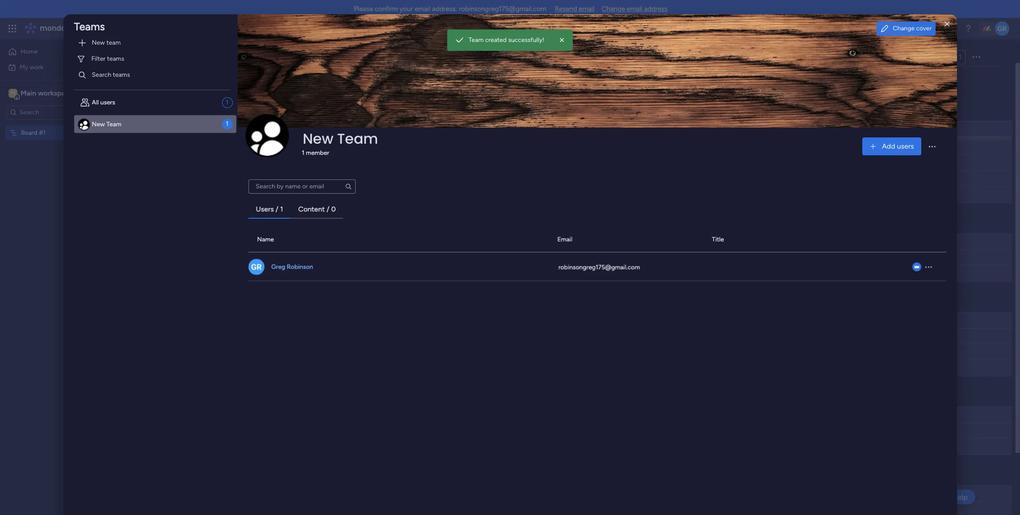 Task type: locate. For each thing, give the bounding box(es) containing it.
apps image
[[923, 24, 932, 33]]

1 horizontal spatial filter
[[295, 77, 309, 85]]

filter teams button
[[74, 52, 230, 66]]

robinsongreg175@gmail.com
[[459, 5, 547, 13], [558, 263, 640, 271]]

main for main table
[[210, 53, 223, 61]]

your
[[400, 5, 413, 13]]

column information image right date
[[414, 125, 421, 133]]

team inside new team 1 member
[[337, 129, 378, 149]]

my work button
[[5, 60, 96, 74]]

new left team
[[92, 39, 105, 46]]

None search field
[[248, 180, 356, 194]]

0 vertical spatial filter
[[91, 55, 106, 63]]

v2 expand column image
[[357, 122, 363, 130]]

0 horizontal spatial table
[[225, 53, 240, 61]]

column information image right title
[[727, 239, 734, 246]]

team avatar image
[[245, 113, 289, 158]]

work up with margin right icon
[[72, 23, 88, 34]]

1 vertical spatial budget
[[573, 238, 593, 246]]

table up person popup button
[[253, 53, 268, 61]]

users inside button
[[897, 142, 914, 151]]

greg robinson image right help image
[[996, 21, 1010, 36]]

row up $0
[[248, 228, 947, 253]]

1 vertical spatial users
[[897, 142, 914, 151]]

budget for first budget 'field' from the top
[[573, 125, 593, 133]]

main left table button
[[210, 53, 223, 61]]

new up member
[[303, 129, 334, 149]]

main right workspace image
[[21, 89, 36, 97]]

add
[[883, 142, 896, 151]]

0 vertical spatial teams
[[107, 55, 124, 63]]

users right all
[[100, 99, 115, 107]]

hide
[[374, 77, 388, 85]]

email for resend email
[[579, 5, 595, 13]]

0 horizontal spatial team
[[106, 121, 122, 128]]

work right the my
[[30, 63, 43, 71]]

0 horizontal spatial /
[[276, 205, 279, 214]]

0 vertical spatial greg robinson image
[[996, 21, 1010, 36]]

dapulse checkmark sign image
[[687, 127, 691, 137]]

Files field
[[637, 124, 654, 134]]

search
[[92, 71, 111, 79]]

team created successfully! alert
[[447, 30, 573, 51]]

timeline inside 'field'
[[817, 125, 841, 133]]

2 vertical spatial new
[[303, 129, 334, 149]]

Budget field
[[570, 124, 595, 134], [570, 237, 595, 247]]

board #1 list box
[[0, 123, 114, 261]]

/ right invite
[[956, 53, 958, 61]]

search image
[[345, 183, 352, 190]]

Priority field
[[445, 124, 470, 134]]

1 horizontal spatial /
[[327, 205, 330, 214]]

new inside new team 1 member
[[303, 129, 334, 149]]

change right resend email
[[602, 5, 625, 13]]

1 vertical spatial team
[[106, 121, 122, 128]]

1 table from the left
[[225, 53, 240, 61]]

1 horizontal spatial table
[[253, 53, 268, 61]]

1 timeline field from the top
[[694, 124, 722, 134]]

person
[[254, 77, 273, 85]]

1 horizontal spatial main
[[210, 53, 223, 61]]

0 vertical spatial team
[[469, 36, 484, 44]]

1 vertical spatial timeline field
[[694, 237, 722, 247]]

table left table button
[[225, 53, 240, 61]]

$0 sum
[[578, 268, 588, 281]]

0 horizontal spatial work
[[30, 63, 43, 71]]

robinson
[[287, 263, 313, 271]]

help button
[[945, 490, 976, 505]]

filter left arrow down icon on the top of page
[[295, 77, 309, 85]]

0 vertical spatial change
[[602, 5, 625, 13]]

1 horizontal spatial column information image
[[727, 239, 734, 246]]

Timeline field
[[694, 124, 722, 134], [694, 237, 722, 247]]

2 vertical spatial team
[[337, 129, 378, 149]]

budget
[[573, 125, 593, 133], [573, 238, 593, 246]]

teams down team
[[107, 55, 124, 63]]

users
[[100, 99, 115, 107], [897, 142, 914, 151]]

0 vertical spatial budget field
[[570, 124, 595, 134]]

1 vertical spatial menu image
[[924, 263, 933, 272]]

timeline 1
[[817, 125, 845, 133]]

0 horizontal spatial users
[[100, 99, 115, 107]]

users for add users
[[897, 142, 914, 151]]

1 horizontal spatial work
[[72, 23, 88, 34]]

0 horizontal spatial project
[[169, 127, 189, 135]]

1 budget field from the top
[[570, 124, 595, 134]]

1 horizontal spatial users
[[897, 142, 914, 151]]

work
[[72, 23, 88, 34], [30, 63, 43, 71]]

1 vertical spatial budget field
[[570, 237, 595, 247]]

teams for filter teams
[[107, 55, 124, 63]]

team for new team 1 member
[[337, 129, 378, 149]]

content
[[298, 205, 325, 214]]

row down 'email'
[[248, 253, 947, 282]]

home button
[[5, 45, 96, 59]]

teams inside popup button
[[107, 55, 124, 63]]

new team
[[92, 39, 121, 46]]

email right 'resend' on the top right
[[579, 5, 595, 13]]

1 vertical spatial change
[[893, 25, 915, 32]]

add users button
[[863, 138, 922, 156]]

team
[[106, 39, 121, 46]]

0 horizontal spatial email
[[415, 5, 431, 13]]

v2 done deadline image
[[367, 127, 374, 136]]

new team 1 member
[[302, 129, 378, 157]]

main table
[[210, 53, 240, 61]]

calendar button
[[275, 50, 313, 64]]

due
[[382, 125, 394, 133]]

tab list containing users / 1
[[248, 201, 947, 219]]

new inside button
[[92, 39, 105, 46]]

name
[[257, 236, 274, 244]]

filter inside popup button
[[91, 55, 106, 63]]

teams right search
[[113, 71, 130, 79]]

0 horizontal spatial change
[[602, 5, 625, 13]]

meeting notes
[[501, 128, 539, 135]]

1 budget from the top
[[573, 125, 593, 133]]

new
[[92, 39, 105, 46], [92, 121, 105, 128], [303, 129, 334, 149]]

teams inside button
[[113, 71, 130, 79]]

invite / 1 button
[[922, 50, 966, 64]]

/ for users
[[276, 205, 279, 214]]

/ right users
[[276, 205, 279, 214]]

0 vertical spatial new
[[92, 39, 105, 46]]

1 vertical spatial teams
[[113, 71, 130, 79]]

1 row from the top
[[248, 228, 947, 253]]

menu image inside row
[[924, 263, 933, 272]]

table button
[[246, 50, 275, 64]]

1 vertical spatial column information image
[[727, 239, 734, 246]]

monday work management
[[40, 23, 139, 34]]

main for main workspace
[[21, 89, 36, 97]]

greg robinson image left greg
[[248, 259, 264, 275]]

1 inside new team 1 member
[[302, 149, 305, 157]]

Last updated field
[[749, 124, 790, 134]]

1 horizontal spatial change
[[893, 25, 915, 32]]

due date
[[382, 125, 408, 133]]

0 vertical spatial main
[[210, 53, 223, 61]]

project left 'team avatar' at the left top of the page
[[223, 125, 243, 133]]

/ left 0
[[327, 205, 330, 214]]

2 row from the top
[[248, 253, 947, 282]]

new down all
[[92, 121, 105, 128]]

arrow down image
[[312, 76, 323, 86]]

2 horizontal spatial team
[[469, 36, 484, 44]]

2 horizontal spatial email
[[627, 5, 643, 13]]

last
[[751, 125, 763, 133]]

greg robinson image
[[996, 21, 1010, 36], [248, 259, 264, 275]]

2 horizontal spatial /
[[956, 53, 958, 61]]

notifications image
[[864, 24, 873, 33]]

users / 1
[[256, 205, 283, 214]]

robinsongreg175@gmail.com up sum
[[558, 263, 640, 271]]

1 vertical spatial main
[[21, 89, 36, 97]]

row
[[248, 228, 947, 253], [248, 253, 947, 282]]

1 horizontal spatial project
[[223, 125, 243, 133]]

2 budget from the top
[[573, 238, 593, 246]]

teams for search teams
[[113, 71, 130, 79]]

1 horizontal spatial robinsongreg175@gmail.com
[[558, 263, 640, 271]]

change email address link
[[602, 5, 668, 13]]

priority
[[448, 125, 468, 133]]

member
[[306, 149, 329, 157]]

1 vertical spatial robinsongreg175@gmail.com
[[558, 263, 640, 271]]

0 vertical spatial timeline field
[[694, 124, 722, 134]]

change cover button
[[877, 21, 936, 36]]

/ inside button
[[956, 53, 958, 61]]

Search in workspace field
[[19, 107, 75, 118]]

resend
[[555, 5, 577, 13]]

grid
[[248, 228, 947, 514]]

0 vertical spatial menu image
[[928, 142, 937, 151]]

email right the your at left
[[415, 5, 431, 13]]

0 vertical spatial users
[[100, 99, 115, 107]]

work inside button
[[30, 63, 43, 71]]

search teams
[[92, 71, 130, 79]]

main workspace
[[21, 89, 73, 97]]

3 email from the left
[[627, 5, 643, 13]]

please
[[354, 5, 373, 13]]

address:
[[432, 5, 457, 13]]

work for my
[[30, 63, 43, 71]]

menu image
[[928, 142, 937, 151], [924, 263, 933, 272]]

0 horizontal spatial main
[[21, 89, 36, 97]]

1 vertical spatial new
[[92, 121, 105, 128]]

project 2
[[169, 127, 194, 135]]

0 vertical spatial column information image
[[414, 125, 421, 133]]

0 horizontal spatial greg robinson image
[[248, 259, 264, 275]]

email
[[415, 5, 431, 13], [579, 5, 595, 13], [627, 5, 643, 13]]

0 horizontal spatial filter
[[91, 55, 106, 63]]

tab list
[[248, 201, 947, 219]]

date
[[395, 125, 408, 133]]

team
[[469, 36, 484, 44], [106, 121, 122, 128], [337, 129, 378, 149]]

users right add
[[897, 142, 914, 151]]

Notes field
[[509, 124, 531, 134]]

main inside button
[[210, 53, 223, 61]]

project left 2
[[169, 127, 189, 135]]

email
[[558, 236, 573, 244]]

0 vertical spatial budget
[[573, 125, 593, 133]]

teams
[[107, 55, 124, 63], [113, 71, 130, 79]]

0 vertical spatial work
[[72, 23, 88, 34]]

filter up search
[[91, 55, 106, 63]]

1 vertical spatial filter
[[295, 77, 309, 85]]

2 email from the left
[[579, 5, 595, 13]]

users
[[256, 205, 274, 214]]

email left address
[[627, 5, 643, 13]]

with margin right image
[[78, 38, 87, 47]]

search teams button
[[74, 68, 230, 82]]

1 horizontal spatial team
[[337, 129, 378, 149]]

resend email
[[555, 5, 595, 13]]

1 vertical spatial work
[[30, 63, 43, 71]]

help image
[[964, 24, 973, 33]]

content / 0 link
[[291, 202, 343, 218]]

Owner field
[[323, 124, 346, 134]]

main inside workspace selection element
[[21, 89, 36, 97]]

address
[[644, 5, 668, 13]]

timeline
[[696, 125, 720, 133], [817, 125, 841, 133], [696, 238, 720, 246]]

1 image
[[890, 18, 898, 28]]

change inside button
[[893, 25, 915, 32]]

0 horizontal spatial column information image
[[414, 125, 421, 133]]

robinsongreg175@gmail.com up team created successfully!
[[459, 5, 547, 13]]

0 vertical spatial robinsongreg175@gmail.com
[[459, 5, 547, 13]]

main table button
[[196, 50, 246, 64]]

team inside alert
[[469, 36, 484, 44]]

change right inbox icon
[[893, 25, 915, 32]]

users for all users
[[100, 99, 115, 107]]

to-
[[154, 106, 168, 118]]

1 horizontal spatial email
[[579, 5, 595, 13]]

resend email link
[[555, 5, 595, 13]]

option
[[0, 125, 114, 127]]

filter inside popup button
[[295, 77, 309, 85]]

column information image
[[414, 125, 421, 133], [727, 239, 734, 246]]



Task type: describe. For each thing, give the bounding box(es) containing it.
new for new team 1 member
[[303, 129, 334, 149]]

1 inside tab list
[[280, 205, 283, 214]]

1 email from the left
[[415, 5, 431, 13]]

workspace image
[[8, 88, 17, 98]]

notes
[[512, 125, 529, 133]]

/ for invite
[[956, 53, 958, 61]]

search everything image
[[945, 24, 954, 33]]

updated
[[764, 125, 788, 133]]

1 inside button
[[959, 53, 962, 61]]

hour
[[765, 128, 777, 135]]

change for change email address
[[602, 5, 625, 13]]

2 table from the left
[[253, 53, 268, 61]]

team created successfully!
[[469, 36, 545, 44]]

new for new team
[[92, 121, 105, 128]]

Due date field
[[380, 124, 410, 134]]

budget for second budget 'field'
[[573, 238, 593, 246]]

new team button
[[74, 36, 230, 50]]

0
[[331, 205, 336, 214]]

project for project 2
[[169, 127, 189, 135]]

new team
[[92, 121, 122, 128]]

upload
[[255, 139, 279, 147]]

greg
[[271, 263, 285, 271]]

add view image
[[318, 54, 322, 61]]

filter button
[[281, 74, 323, 88]]

ago
[[778, 128, 788, 135]]

close image
[[945, 21, 950, 27]]

management
[[90, 23, 139, 34]]

with margin right image
[[78, 71, 87, 80]]

owner
[[325, 125, 344, 133]]

content / 0
[[298, 205, 336, 214]]

Search by name or email search field
[[248, 180, 356, 194]]

meeting
[[501, 128, 523, 135]]

/ for content
[[327, 205, 330, 214]]

home
[[21, 48, 38, 55]]

column information image for due date
[[414, 125, 421, 133]]

hide button
[[360, 74, 393, 88]]

filter teams
[[91, 55, 124, 63]]

invite members image
[[903, 24, 912, 33]]

high
[[451, 127, 464, 135]]

nov
[[386, 128, 396, 135]]

$1,000
[[574, 128, 592, 135]]

monday
[[40, 23, 70, 34]]

row containing greg robinson
[[248, 253, 947, 282]]

2 budget field from the top
[[570, 237, 595, 247]]

inbox image
[[883, 24, 892, 33]]

$0
[[579, 268, 587, 276]]

upload button
[[245, 113, 289, 158]]

1 vertical spatial greg robinson image
[[248, 259, 264, 275]]

calendar
[[281, 53, 306, 61]]

greg robinson
[[271, 263, 313, 271]]

do
[[168, 106, 179, 118]]

title
[[712, 236, 724, 244]]

add users
[[883, 142, 914, 151]]

change cover
[[893, 25, 932, 32]]

#1
[[39, 129, 46, 137]]

last updated
[[751, 125, 788, 133]]

help
[[952, 493, 968, 502]]

column information image for timeline
[[727, 239, 734, 246]]

my work
[[20, 63, 43, 71]]

m
[[10, 89, 16, 97]]

email for change email address
[[627, 5, 643, 13]]

column information image
[[727, 125, 734, 133]]

22
[[398, 128, 404, 135]]

1 inside 'field'
[[842, 125, 845, 133]]

created
[[485, 36, 507, 44]]

teams
[[74, 20, 105, 33]]

0 horizontal spatial robinsongreg175@gmail.com
[[459, 5, 547, 13]]

confirm
[[375, 5, 398, 13]]

grid containing name
[[248, 228, 947, 514]]

sort
[[340, 77, 352, 85]]

users / 1 link
[[249, 202, 290, 218]]

please confirm your email address: robinsongreg175@gmail.com
[[354, 5, 547, 13]]

robinsongreg175@gmail.com inside grid
[[558, 263, 640, 271]]

all
[[92, 99, 99, 107]]

notes
[[524, 128, 539, 135]]

greg robinson link
[[270, 263, 314, 272]]

files
[[639, 125, 652, 133]]

workspace
[[38, 89, 73, 97]]

select product image
[[8, 24, 17, 33]]

filter for filter teams
[[91, 55, 106, 63]]

all users
[[92, 99, 115, 107]]

to-do
[[154, 106, 179, 118]]

work for monday
[[72, 23, 88, 34]]

Timeline 1 field
[[815, 124, 847, 134]]

invite / 1
[[938, 53, 962, 61]]

1 horizontal spatial greg robinson image
[[996, 21, 1010, 36]]

new for new team
[[92, 39, 105, 46]]

row containing name
[[248, 228, 947, 253]]

invite
[[938, 53, 954, 61]]

2
[[191, 127, 194, 135]]

workspace selection element
[[8, 88, 75, 99]]

change for change cover
[[893, 25, 915, 32]]

my
[[20, 63, 28, 71]]

team for new team
[[106, 121, 122, 128]]

board
[[21, 129, 37, 137]]

1 hour ago
[[761, 128, 788, 135]]

close image
[[558, 36, 567, 45]]

To-do field
[[152, 106, 181, 118]]

filter for filter
[[295, 77, 309, 85]]

New Team field
[[301, 129, 381, 149]]

nov 22
[[386, 128, 404, 135]]

person button
[[239, 74, 278, 88]]

successfully!
[[508, 36, 545, 44]]

cover
[[917, 25, 932, 32]]

sort button
[[326, 74, 357, 88]]

sum
[[578, 274, 588, 281]]

project for project
[[223, 125, 243, 133]]

2 timeline field from the top
[[694, 237, 722, 247]]



Task type: vqa. For each thing, say whether or not it's contained in the screenshot.
New item
no



